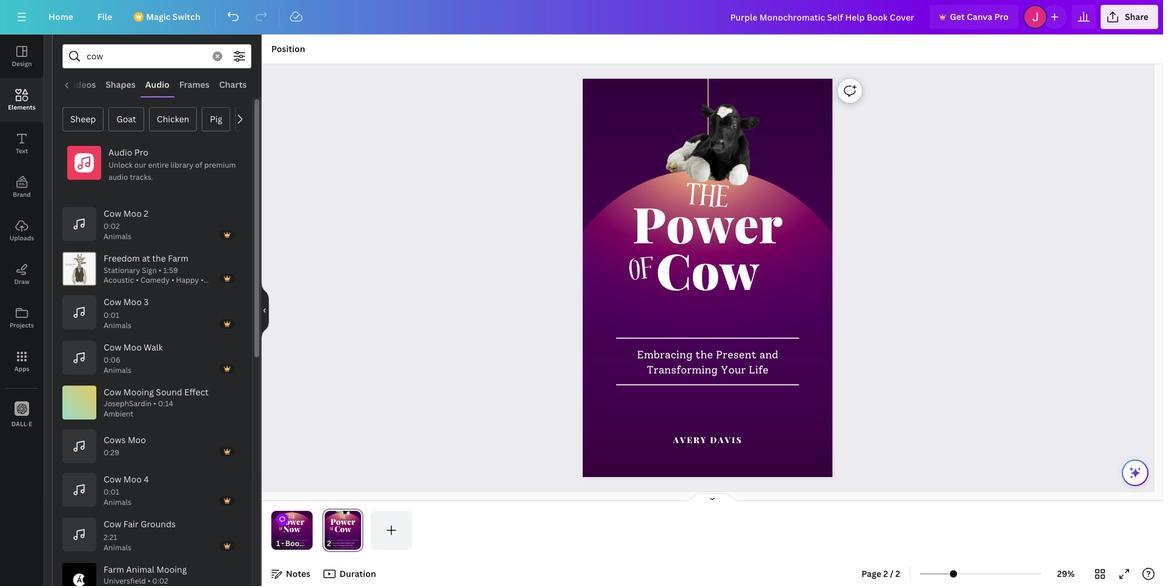 Task type: vqa. For each thing, say whether or not it's contained in the screenshot.
track
no



Task type: locate. For each thing, give the bounding box(es) containing it.
0 vertical spatial mooing
[[124, 387, 154, 398]]

photos
[[29, 79, 58, 90]]

our
[[134, 160, 146, 171]]

chicken button
[[149, 107, 197, 132]]

moo left walk
[[124, 342, 142, 353]]

sheep
[[70, 113, 96, 125]]

present
[[717, 349, 757, 362], [294, 543, 300, 545]]

0 horizontal spatial transforming
[[282, 545, 294, 547]]

page 2 / 2 button
[[857, 565, 906, 584]]

power for cow
[[633, 190, 783, 256]]

0:29
[[104, 448, 119, 459]]

switch
[[173, 11, 200, 22]]

the inside of the
[[288, 513, 296, 522]]

moo up the "animals, 2 seconds" element
[[124, 208, 142, 219]]

cow moo 4
[[104, 474, 149, 485]]

0 horizontal spatial farm
[[104, 564, 124, 576]]

animals down 0:02
[[104, 232, 131, 242]]

audio
[[145, 79, 170, 90], [108, 147, 132, 158]]

farm inside button
[[104, 564, 124, 576]]

animals down cow moo 4
[[104, 498, 131, 508]]

0:01 down cow moo 3
[[104, 310, 120, 320]]

0:01 animals down cow moo 4
[[104, 488, 131, 508]]

photos button
[[24, 73, 63, 96]]

moo
[[124, 208, 142, 219], [124, 296, 142, 308], [124, 342, 142, 353], [128, 435, 146, 446], [124, 474, 142, 485]]

0 horizontal spatial present
[[294, 543, 300, 545]]

moo left 3
[[124, 296, 142, 308]]

• left 1:59
[[159, 265, 162, 276]]

Search elements search field
[[87, 45, 205, 68]]

farm up 1:59
[[168, 253, 189, 264]]

0 vertical spatial transforming
[[647, 364, 718, 377]]

1 horizontal spatial embracing the present and transforming your life
[[638, 349, 779, 377]]

moo right 'cows'
[[128, 435, 146, 446]]

2 vertical spatial of
[[279, 526, 284, 534]]

mooing
[[124, 387, 154, 398], [157, 564, 187, 576]]

1 vertical spatial 0:01 animals
[[104, 488, 131, 508]]

ambient
[[104, 409, 133, 419]]

1 vertical spatial power
[[280, 516, 305, 527]]

audio button
[[141, 73, 174, 96]]

animals down "2:21"
[[104, 543, 131, 553]]

4 animals from the top
[[104, 498, 131, 508]]

0 vertical spatial power
[[633, 190, 783, 256]]

transforming
[[647, 364, 718, 377], [282, 545, 294, 547]]

4
[[144, 474, 149, 485]]

0:06
[[104, 355, 120, 365]]

1 horizontal spatial farm
[[168, 253, 189, 264]]

mooing inside cow mooing sound effect josephsardin • 0:14 ambient
[[124, 387, 154, 398]]

embracing the present and transforming your life
[[638, 349, 779, 377], [280, 543, 304, 547]]

frames
[[179, 79, 210, 90]]

2 animals from the top
[[104, 320, 131, 331]]

0 horizontal spatial your
[[294, 545, 298, 547]]

animals, 1 seconds element down cow moo 3
[[104, 309, 131, 331]]

0 horizontal spatial mooing
[[124, 387, 154, 398]]

1 vertical spatial farm
[[104, 564, 124, 576]]

the
[[684, 172, 731, 226], [152, 253, 166, 264], [696, 349, 714, 362], [288, 513, 296, 522], [290, 543, 293, 545]]

0:01 down cow moo 4
[[104, 488, 120, 498]]

0 vertical spatial farm
[[168, 253, 189, 264]]

0 horizontal spatial audio
[[108, 147, 132, 158]]

0 horizontal spatial power
[[280, 516, 305, 527]]

power
[[633, 190, 783, 256], [280, 516, 305, 527]]

animals, 1 seconds element
[[104, 309, 131, 331], [104, 487, 131, 509]]

1 horizontal spatial of
[[279, 526, 284, 534]]

• left the 0:14
[[153, 399, 156, 409]]

design
[[12, 59, 32, 68]]

duration
[[340, 569, 376, 580]]

0 vertical spatial embracing
[[638, 349, 693, 362]]

animals for cow moo 3
[[104, 320, 131, 331]]

audio inside the audio pro unlock our entire library of premium audio tracks.
[[108, 147, 132, 158]]

videos button
[[63, 73, 101, 96]]

1 horizontal spatial your
[[721, 364, 747, 377]]

0 horizontal spatial 2
[[144, 208, 148, 219]]

cow for cow moo walk
[[104, 342, 121, 353]]

animals, 1 seconds element down cow moo 4
[[104, 487, 131, 509]]

2 left '/'
[[884, 569, 889, 580]]

2 down audio tracks.
[[144, 208, 148, 219]]

0:01 animals
[[104, 310, 131, 331], [104, 488, 131, 508]]

moo for 4
[[124, 474, 142, 485]]

shapes
[[106, 79, 136, 90]]

your
[[721, 364, 747, 377], [294, 545, 298, 547]]

2 right '/'
[[896, 569, 901, 580]]

text
[[16, 147, 28, 155]]

duration button
[[320, 565, 381, 584]]

1 vertical spatial embracing
[[280, 543, 290, 545]]

power for now
[[280, 516, 305, 527]]

2 0:01 animals from the top
[[104, 488, 131, 508]]

sound
[[156, 387, 182, 398]]

0 vertical spatial life
[[749, 364, 769, 377]]

charts
[[219, 79, 247, 90]]

of for of the
[[279, 526, 284, 534]]

freedom
[[104, 253, 140, 264]]

0:01
[[104, 310, 120, 320], [104, 488, 120, 498]]

• inside acoustic, comedy, happy, countryside, 119 seconds element
[[159, 265, 162, 276]]

uploads
[[10, 234, 34, 242]]

animals down cow moo 3
[[104, 320, 131, 331]]

cow inside cow mooing sound effect josephsardin • 0:14 ambient
[[104, 387, 121, 398]]

0 horizontal spatial pro
[[134, 147, 148, 158]]

1 animals from the top
[[104, 232, 131, 242]]

0:01 animals for cow moo 3
[[104, 310, 131, 331]]

0 vertical spatial of
[[195, 160, 203, 171]]

animals down 0:06
[[104, 366, 131, 376]]

pro up our
[[134, 147, 148, 158]]

0:01 for cow moo 3
[[104, 310, 120, 320]]

share button
[[1101, 5, 1159, 29]]

canva
[[967, 11, 993, 22]]

1 vertical spatial •
[[153, 399, 156, 409]]

1 0:01 animals from the top
[[104, 310, 131, 331]]

0 vertical spatial •
[[159, 265, 162, 276]]

1 vertical spatial your
[[294, 545, 298, 547]]

of inside the audio pro unlock our entire library of premium audio tracks.
[[195, 160, 203, 171]]

0 vertical spatial pro
[[995, 11, 1009, 22]]

1 horizontal spatial 2
[[884, 569, 889, 580]]

2 0:01 from the top
[[104, 488, 120, 498]]

1 vertical spatial life
[[299, 545, 302, 547]]

0 horizontal spatial of
[[195, 160, 203, 171]]

3 animals from the top
[[104, 366, 131, 376]]

power now
[[280, 516, 305, 535]]

videos
[[68, 79, 96, 90]]

mooing right animal
[[157, 564, 187, 576]]

audio tracks.
[[108, 172, 153, 182]]

1 horizontal spatial power
[[633, 190, 783, 256]]

1 horizontal spatial pro
[[995, 11, 1009, 22]]

1 horizontal spatial mooing
[[157, 564, 187, 576]]

audio pro unlock our entire library of premium audio tracks.
[[108, 147, 236, 182]]

1 vertical spatial transforming
[[282, 545, 294, 547]]

cow moo 2
[[104, 208, 148, 219]]

0 horizontal spatial embracing
[[280, 543, 290, 545]]

1 vertical spatial pro
[[134, 147, 148, 158]]

life
[[749, 364, 769, 377], [299, 545, 302, 547]]

•
[[159, 265, 162, 276], [153, 399, 156, 409]]

farm
[[168, 253, 189, 264], [104, 564, 124, 576]]

magic switch button
[[127, 5, 210, 29]]

library
[[171, 160, 194, 171]]

0:01 animals down cow moo 3
[[104, 310, 131, 331]]

1 animals, 1 seconds element from the top
[[104, 309, 131, 331]]

canva assistant image
[[1129, 466, 1143, 481]]

5 animals from the top
[[104, 543, 131, 553]]

1 vertical spatial mooing
[[157, 564, 187, 576]]

mooing up josephsardin
[[124, 387, 154, 398]]

cow for cow moo 2
[[104, 208, 121, 219]]

0 vertical spatial present
[[717, 349, 757, 362]]

farm left animal
[[104, 564, 124, 576]]

0 horizontal spatial •
[[153, 399, 156, 409]]

1 horizontal spatial transforming
[[647, 364, 718, 377]]

0 vertical spatial animals, 1 seconds element
[[104, 309, 131, 331]]

0:02
[[104, 221, 120, 232]]

dall·e
[[11, 420, 32, 428]]

audio down search elements search field
[[145, 79, 170, 90]]

brand button
[[0, 165, 44, 209]]

1 0:01 from the top
[[104, 310, 120, 320]]

audio inside button
[[145, 79, 170, 90]]

1 horizontal spatial audio
[[145, 79, 170, 90]]

effect
[[184, 387, 209, 398]]

pro
[[995, 11, 1009, 22], [134, 147, 148, 158]]

1 horizontal spatial and
[[760, 349, 779, 362]]

0 vertical spatial your
[[721, 364, 747, 377]]

get
[[951, 11, 965, 22]]

1 vertical spatial 0:01
[[104, 488, 120, 498]]

0 vertical spatial audio
[[145, 79, 170, 90]]

1 vertical spatial of
[[628, 246, 658, 299]]

0 horizontal spatial and
[[301, 543, 304, 545]]

2 horizontal spatial of
[[628, 246, 658, 299]]

animals
[[104, 232, 131, 242], [104, 320, 131, 331], [104, 366, 131, 376], [104, 498, 131, 508], [104, 543, 131, 553]]

sheep button
[[62, 107, 104, 132]]

1 vertical spatial animals, 1 seconds element
[[104, 487, 131, 509]]

hide image
[[261, 282, 269, 340]]

page 2 / 2
[[862, 569, 901, 580]]

0 vertical spatial 0:01 animals
[[104, 310, 131, 331]]

now
[[284, 524, 301, 535]]

0 horizontal spatial embracing the present and transforming your life
[[280, 543, 304, 547]]

1 vertical spatial audio
[[108, 147, 132, 158]]

brand
[[13, 190, 31, 199]]

freedom at the farm
[[104, 253, 189, 264]]

0:06 animals
[[104, 355, 131, 376]]

0 vertical spatial 0:01
[[104, 310, 120, 320]]

avery davis
[[674, 435, 743, 446]]

pro right canva in the right of the page
[[995, 11, 1009, 22]]

magic
[[146, 11, 171, 22]]

1 horizontal spatial •
[[159, 265, 162, 276]]

2 animals, 1 seconds element from the top
[[104, 487, 131, 509]]

of
[[195, 160, 203, 171], [628, 246, 658, 299], [279, 526, 284, 534]]

animals, 1 seconds element for cow moo 4
[[104, 487, 131, 509]]

moo left 4
[[124, 474, 142, 485]]

of inside of the
[[279, 526, 284, 534]]

1 vertical spatial present
[[294, 543, 300, 545]]

animals for cow moo 4
[[104, 498, 131, 508]]

2:21 animals
[[104, 533, 131, 553]]

pig button
[[202, 107, 230, 132]]

1 vertical spatial embracing the present and transforming your life
[[280, 543, 304, 547]]

main menu bar
[[0, 0, 1164, 35]]

audio up unlock
[[108, 147, 132, 158]]

3
[[144, 296, 149, 308]]

moo for 2
[[124, 208, 142, 219]]



Task type: describe. For each thing, give the bounding box(es) containing it.
fair
[[124, 519, 139, 531]]

29%
[[1058, 569, 1075, 580]]

/
[[891, 569, 894, 580]]

share
[[1126, 11, 1149, 22]]

hide pages image
[[684, 493, 742, 503]]

cows moo
[[104, 435, 146, 446]]

animal
[[126, 564, 155, 576]]

avery
[[674, 435, 708, 446]]

cow for cow moo 3
[[104, 296, 121, 308]]

0:02 animals
[[104, 221, 131, 242]]

audio for audio
[[145, 79, 170, 90]]

cow inside power cow
[[657, 237, 760, 303]]

1 vertical spatial and
[[301, 543, 304, 545]]

home link
[[39, 5, 83, 29]]

page 2 image
[[322, 512, 364, 550]]

2:21
[[104, 533, 117, 543]]

0:14
[[158, 399, 173, 409]]

of the
[[279, 513, 296, 534]]

1 horizontal spatial present
[[717, 349, 757, 362]]

cow mooing sound effect josephsardin • 0:14 ambient
[[104, 387, 209, 419]]

cow moo 3
[[104, 296, 149, 308]]

audio for audio pro unlock our entire library of premium audio tracks.
[[108, 147, 132, 158]]

notes
[[286, 569, 311, 580]]

uploads button
[[0, 209, 44, 253]]

pro inside button
[[995, 11, 1009, 22]]

animals for cow moo walk
[[104, 366, 131, 376]]

premium
[[204, 160, 236, 171]]

moo for walk
[[124, 342, 142, 353]]

goat
[[117, 113, 136, 125]]

file
[[97, 11, 112, 22]]

mooing inside button
[[157, 564, 187, 576]]

animals, 1 seconds element for cow moo 3
[[104, 309, 131, 331]]

0 vertical spatial and
[[760, 349, 779, 362]]

file button
[[88, 5, 122, 29]]

• inside cow mooing sound effect josephsardin • 0:14 ambient
[[153, 399, 156, 409]]

29% button
[[1047, 565, 1086, 584]]

cow for cow mooing sound effect josephsardin • 0:14 ambient
[[104, 387, 121, 398]]

projects
[[10, 321, 34, 330]]

get canva pro
[[951, 11, 1009, 22]]

cow moo walk
[[104, 342, 163, 353]]

position button
[[267, 39, 310, 59]]

0:01 for cow moo 4
[[104, 488, 120, 498]]

get canva pro button
[[931, 5, 1019, 29]]

farm animal mooing button
[[62, 563, 238, 587]]

0 vertical spatial embracing the present and transforming your life
[[638, 349, 779, 377]]

moo for 3
[[124, 296, 142, 308]]

acoustic, comedy, happy, countryside, 119 seconds element
[[104, 265, 233, 286]]

pig
[[210, 113, 222, 125]]

draw button
[[0, 253, 44, 296]]

0 horizontal spatial life
[[299, 545, 302, 547]]

projects button
[[0, 296, 44, 340]]

design button
[[0, 35, 44, 78]]

power cow
[[633, 190, 783, 303]]

josephsardin
[[104, 399, 152, 409]]

animals, 6 seconds element
[[104, 355, 131, 376]]

animals, 141 seconds element
[[104, 532, 131, 554]]

chicken
[[157, 113, 189, 125]]

of for of
[[628, 246, 658, 299]]

position
[[272, 43, 305, 55]]

apps button
[[0, 340, 44, 384]]

cows
[[104, 435, 126, 446]]

apps
[[14, 365, 29, 373]]

2 horizontal spatial 2
[[896, 569, 901, 580]]

charts button
[[214, 73, 252, 96]]

shapes button
[[101, 73, 141, 96]]

pro inside the audio pro unlock our entire library of premium audio tracks.
[[134, 147, 148, 158]]

cow for cow fair grounds
[[104, 519, 121, 531]]

stationary sign • 1:59
[[104, 265, 178, 276]]

1:59
[[163, 265, 178, 276]]

ambient, 14 seconds element
[[104, 399, 173, 420]]

text button
[[0, 122, 44, 165]]

frames button
[[174, 73, 214, 96]]

page
[[862, 569, 882, 580]]

Page title text field
[[337, 538, 341, 550]]

entire
[[148, 160, 169, 171]]

home
[[48, 11, 73, 22]]

grounds
[[141, 519, 176, 531]]

unlock
[[108, 160, 133, 171]]

1 horizontal spatial life
[[749, 364, 769, 377]]

walk
[[144, 342, 163, 353]]

animals for cow fair grounds
[[104, 543, 131, 553]]

farm animal mooing
[[104, 564, 187, 576]]

cow for cow moo 4
[[104, 474, 121, 485]]

dall·e button
[[0, 393, 44, 437]]

davis
[[711, 435, 743, 446]]

draw
[[14, 278, 29, 286]]

elements
[[8, 103, 36, 112]]

1 horizontal spatial embracing
[[638, 349, 693, 362]]

0:01 animals for cow moo 4
[[104, 488, 131, 508]]

stationary
[[104, 265, 140, 276]]

goat button
[[109, 107, 144, 132]]

side panel tab list
[[0, 35, 44, 437]]

magic switch
[[146, 11, 200, 22]]

cow fair grounds
[[104, 519, 176, 531]]

notes button
[[267, 565, 315, 584]]

sign
[[142, 265, 157, 276]]

elements button
[[0, 78, 44, 122]]

animals, 2 seconds element
[[104, 221, 131, 243]]

animals for cow moo 2
[[104, 232, 131, 242]]

Design title text field
[[721, 5, 926, 29]]



